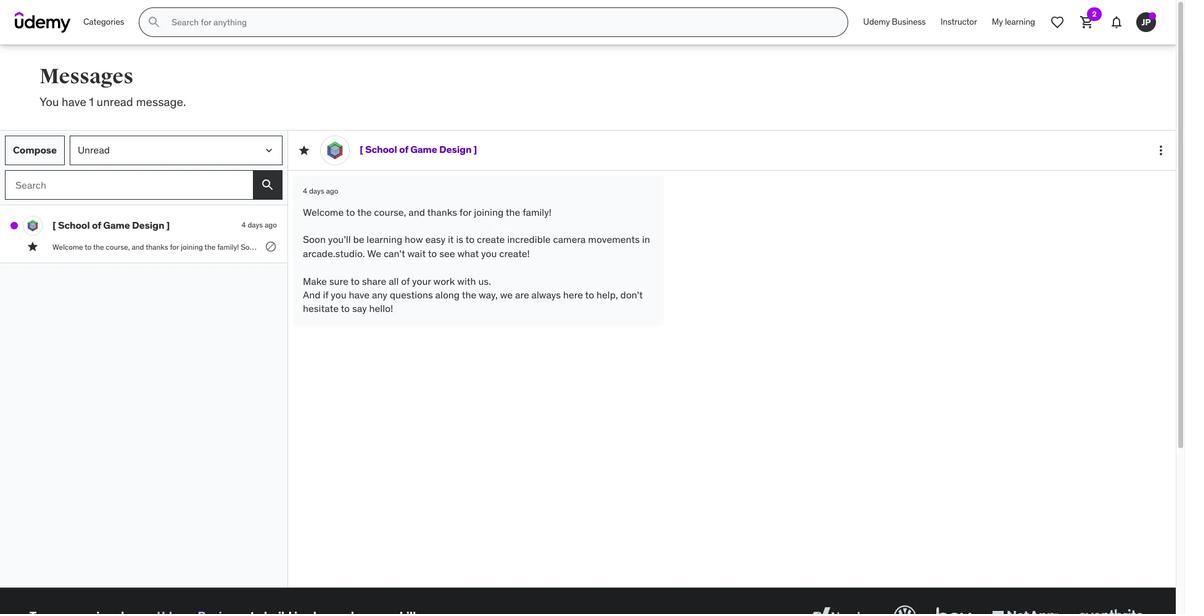 Task type: describe. For each thing, give the bounding box(es) containing it.
0 vertical spatial your
[[757, 242, 771, 252]]

welcome to the course, and thanks for joining the family!
[[303, 206, 554, 218]]

[ school of game design ] for [ school of game design ] button
[[52, 219, 170, 231]]

0 vertical spatial questions
[[883, 242, 916, 252]]

for for welcome to the course, and thanks for joining the family! soon you'll be learning how easy it is to create incredible camera movements in arcade.studio. we can't wait to see what you create! make sure to share all of your work with us. and if you have any questions along the way, we are always here to help, don't hesitate to say hello!
[[170, 242, 179, 252]]

[ for [ school of game design ] link
[[360, 143, 363, 156]]

1 horizontal spatial and
[[818, 242, 831, 252]]

1 horizontal spatial way,
[[950, 242, 964, 252]]

hello! inside the make sure to share all of your work with us. and if you have any questions along the way, we are always here to help, don't hesitate to say hello!
[[369, 303, 393, 315]]

[ for [ school of game design ] button
[[52, 219, 56, 231]]

notifications image
[[1110, 15, 1125, 30]]

] for [ school of game design ] link
[[474, 143, 477, 156]]

2 horizontal spatial learning
[[1005, 16, 1036, 27]]

[ school of game design ] link
[[360, 143, 477, 156]]

0 vertical spatial work
[[773, 242, 789, 252]]

0 horizontal spatial is
[[356, 242, 361, 252]]

compose button
[[5, 136, 65, 165]]

1 horizontal spatial along
[[917, 242, 936, 252]]

movements inside "soon you'll be learning how easy it is to create incredible camera movements in arcade.studio. we can't wait to see what you create!"
[[589, 234, 640, 246]]

1 horizontal spatial wait
[[582, 242, 595, 252]]

0 horizontal spatial be
[[279, 242, 287, 252]]

soon inside "soon you'll be learning how easy it is to create incredible camera movements in arcade.studio. we can't wait to see what you create!"
[[303, 234, 326, 246]]

1 horizontal spatial help,
[[1038, 242, 1055, 252]]

block image
[[265, 240, 277, 253]]

Search for anything text field
[[169, 12, 834, 33]]

with inside the make sure to share all of your work with us. and if you have any questions along the way, we are always here to help, don't hesitate to say hello!
[[458, 275, 476, 287]]

can't inside "soon you'll be learning how easy it is to create incredible camera movements in arcade.studio. we can't wait to see what you create!"
[[384, 247, 405, 260]]

sure inside the make sure to share all of your work with us. and if you have any questions along the way, we are always here to help, don't hesitate to say hello!
[[329, 275, 349, 287]]

1 horizontal spatial ago
[[326, 187, 339, 196]]

joining for welcome to the course, and thanks for joining the family!
[[474, 206, 504, 218]]

my learning link
[[985, 7, 1043, 37]]

your inside the make sure to share all of your work with us. and if you have any questions along the way, we are always here to help, don't hesitate to say hello!
[[412, 275, 431, 287]]

1 horizontal spatial us.
[[807, 242, 816, 252]]

work inside the make sure to share all of your work with us. and if you have any questions along the way, we are always here to help, don't hesitate to say hello!
[[434, 275, 455, 287]]

1 vertical spatial unmark as important image
[[27, 240, 39, 253]]

0 horizontal spatial you'll
[[260, 242, 277, 252]]

0 horizontal spatial days
[[248, 220, 263, 230]]

1 horizontal spatial see
[[606, 242, 617, 252]]

welcome for welcome to the course, and thanks for joining the family! soon you'll be learning how easy it is to create incredible camera movements in arcade.studio. we can't wait to see what you create! make sure to share all of your work with us. and if you have any questions along the way, we are always here to help, don't hesitate to say hello!
[[52, 242, 83, 252]]

0 horizontal spatial movements
[[455, 242, 494, 252]]

volkswagen image
[[892, 603, 919, 615]]

wishlist image
[[1051, 15, 1065, 30]]

easy inside "soon you'll be learning how easy it is to create incredible camera movements in arcade.studio. we can't wait to see what you create!"
[[426, 234, 446, 246]]

be inside "soon you'll be learning how easy it is to create incredible camera movements in arcade.studio. we can't wait to see what you create!"
[[353, 234, 364, 246]]

along inside the make sure to share all of your work with us. and if you have any questions along the way, we are always here to help, don't hesitate to say hello!
[[436, 289, 460, 301]]

arcade.studio. inside "soon you'll be learning how easy it is to create incredible camera movements in arcade.studio. we can't wait to see what you create!"
[[303, 247, 365, 260]]

1 horizontal spatial all
[[740, 242, 747, 252]]

learning inside "soon you'll be learning how easy it is to create incredible camera movements in arcade.studio. we can't wait to see what you create!"
[[367, 234, 403, 246]]

have inside the make sure to share all of your work with us. and if you have any questions along the way, we are always here to help, don't hesitate to say hello!
[[349, 289, 370, 301]]

shopping cart with 2 items image
[[1080, 15, 1095, 30]]

say inside the make sure to share all of your work with us. and if you have any questions along the way, we are always here to help, don't hesitate to say hello!
[[352, 303, 367, 315]]

1 horizontal spatial create!
[[651, 242, 673, 252]]

1 horizontal spatial here
[[1013, 242, 1028, 252]]

unread
[[97, 94, 133, 109]]

and inside the make sure to share all of your work with us. and if you have any questions along the way, we are always here to help, don't hesitate to say hello!
[[303, 289, 321, 301]]

in inside "soon you'll be learning how easy it is to create incredible camera movements in arcade.studio. we can't wait to see what you create!"
[[643, 234, 650, 246]]

we inside "soon you'll be learning how easy it is to create incredible camera movements in arcade.studio. we can't wait to see what you create!"
[[367, 247, 382, 260]]

thanks for welcome to the course, and thanks for joining the family! soon you'll be learning how easy it is to create incredible camera movements in arcade.studio. we can't wait to see what you create! make sure to share all of your work with us. and if you have any questions along the way, we are always here to help, don't hesitate to say hello!
[[146, 242, 168, 252]]

1 vertical spatial ago
[[265, 220, 277, 230]]

business
[[892, 16, 926, 27]]

1 horizontal spatial say
[[1112, 242, 1123, 252]]

0 horizontal spatial soon
[[241, 242, 258, 252]]

create inside "soon you'll be learning how easy it is to create incredible camera movements in arcade.studio. we can't wait to see what you create!"
[[477, 234, 505, 246]]

thanks for welcome to the course, and thanks for joining the family!
[[427, 206, 457, 218]]

0 horizontal spatial how
[[317, 242, 331, 252]]

if inside the make sure to share all of your work with us. and if you have any questions along the way, we are always here to help, don't hesitate to say hello!
[[323, 289, 329, 301]]

have inside 'messages you have 1 unread message.'
[[62, 94, 86, 109]]

the inside the make sure to share all of your work with us. and if you have any questions along the way, we are always here to help, don't hesitate to say hello!
[[462, 289, 477, 301]]

box image
[[934, 603, 975, 615]]

0 vertical spatial 4
[[303, 187, 307, 196]]

any inside the make sure to share all of your work with us. and if you have any questions along the way, we are always here to help, don't hesitate to say hello!
[[372, 289, 388, 301]]

1 horizontal spatial share
[[720, 242, 738, 252]]

categories
[[83, 16, 124, 27]]

0 horizontal spatial in
[[495, 242, 501, 252]]

1 horizontal spatial can't
[[564, 242, 580, 252]]

0 horizontal spatial incredible
[[394, 242, 427, 252]]

1 horizontal spatial don't
[[1056, 242, 1073, 252]]

1 horizontal spatial if
[[833, 242, 837, 252]]

incredible inside "soon you'll be learning how easy it is to create incredible camera movements in arcade.studio. we can't wait to see what you create!"
[[508, 234, 551, 246]]

is inside "soon you'll be learning how easy it is to create incredible camera movements in arcade.studio. we can't wait to see what you create!"
[[456, 234, 464, 246]]

1 horizontal spatial arcade.studio.
[[503, 242, 550, 252]]

udemy
[[864, 16, 890, 27]]

search image
[[260, 178, 275, 192]]

[ school of game design ] button
[[52, 219, 237, 232]]

netapp image
[[990, 603, 1061, 615]]

welcome for welcome to the course, and thanks for joining the family!
[[303, 206, 344, 218]]

conversation actions image
[[1154, 143, 1169, 158]]

family! for welcome to the course, and thanks for joining the family!
[[523, 206, 552, 218]]

camera inside "soon you'll be learning how easy it is to create incredible camera movements in arcade.studio. we can't wait to see what you create!"
[[553, 234, 586, 246]]

1 horizontal spatial with
[[791, 242, 805, 252]]

for for welcome to the course, and thanks for joining the family!
[[460, 206, 472, 218]]

my learning
[[992, 16, 1036, 27]]

1 horizontal spatial we
[[551, 242, 562, 252]]

0 vertical spatial make
[[675, 242, 693, 252]]

1 vertical spatial have
[[852, 242, 868, 252]]

1 vertical spatial 4
[[242, 220, 246, 230]]

1 horizontal spatial hesitate
[[1075, 242, 1102, 252]]

0 vertical spatial 4 days ago
[[303, 187, 339, 196]]

0 horizontal spatial camera
[[429, 242, 453, 252]]

1 vertical spatial 4 days ago
[[242, 220, 277, 230]]

see inside "soon you'll be learning how easy it is to create incredible camera movements in arcade.studio. we can't wait to see what you create!"
[[440, 247, 455, 260]]

what inside "soon you'll be learning how easy it is to create incredible camera movements in arcade.studio. we can't wait to see what you create!"
[[458, 247, 479, 260]]



Task type: locate. For each thing, give the bounding box(es) containing it.
course,
[[374, 206, 406, 218], [106, 242, 130, 252]]

4 days ago right search icon
[[303, 187, 339, 196]]

0 horizontal spatial and
[[132, 242, 144, 252]]

don't
[[1056, 242, 1073, 252], [621, 289, 643, 301]]

ago
[[326, 187, 339, 196], [265, 220, 277, 230]]

0 vertical spatial any
[[870, 242, 881, 252]]

0 horizontal spatial all
[[389, 275, 399, 287]]

days right search icon
[[309, 187, 324, 196]]

school
[[365, 143, 397, 156], [58, 219, 90, 231]]

be
[[353, 234, 364, 246], [279, 242, 287, 252]]

1 horizontal spatial questions
[[883, 242, 916, 252]]

1 horizontal spatial and
[[409, 206, 425, 218]]

1 horizontal spatial have
[[349, 289, 370, 301]]

way,
[[950, 242, 964, 252], [479, 289, 498, 301]]

along
[[917, 242, 936, 252], [436, 289, 460, 301]]

game for [ school of game design ] link
[[411, 143, 437, 156]]

1 horizontal spatial your
[[757, 242, 771, 252]]

0 vertical spatial if
[[833, 242, 837, 252]]

game
[[411, 143, 437, 156], [103, 219, 130, 231]]

soon you'll be learning how easy it is to create incredible camera movements in arcade.studio. we can't wait to see what you create!
[[303, 234, 653, 260]]

wait inside "soon you'll be learning how easy it is to create incredible camera movements in arcade.studio. we can't wait to see what you create!"
[[408, 247, 426, 260]]

don't inside the make sure to share all of your work with us. and if you have any questions along the way, we are always here to help, don't hesitate to say hello!
[[621, 289, 643, 301]]

you have alerts image
[[1149, 12, 1157, 20]]

days down search icon
[[248, 220, 263, 230]]

help, inside the make sure to share all of your work with us. and if you have any questions along the way, we are always here to help, don't hesitate to say hello!
[[597, 289, 618, 301]]

are inside the make sure to share all of your work with us. and if you have any questions along the way, we are always here to help, don't hesitate to say hello!
[[515, 289, 529, 301]]

submit search image
[[147, 15, 162, 30]]

1 horizontal spatial joining
[[474, 206, 504, 218]]

0 vertical spatial say
[[1112, 242, 1123, 252]]

1 vertical spatial hello!
[[369, 303, 393, 315]]

way, inside the make sure to share all of your work with us. and if you have any questions along the way, we are always here to help, don't hesitate to say hello!
[[479, 289, 498, 301]]

categories button
[[76, 7, 132, 37]]

1 horizontal spatial thanks
[[427, 206, 457, 218]]

0 vertical spatial family!
[[523, 206, 552, 218]]

mark as read image
[[10, 222, 18, 229]]

0 horizontal spatial what
[[458, 247, 479, 260]]

0 horizontal spatial sure
[[329, 275, 349, 287]]

udemy business
[[864, 16, 926, 27]]

my
[[992, 16, 1004, 27]]

work
[[773, 242, 789, 252], [434, 275, 455, 287]]

have
[[62, 94, 86, 109], [852, 242, 868, 252], [349, 289, 370, 301]]

messages
[[40, 64, 133, 90]]

always inside the make sure to share all of your work with us. and if you have any questions along the way, we are always here to help, don't hesitate to say hello!
[[532, 289, 561, 301]]

learning
[[1005, 16, 1036, 27], [367, 234, 403, 246], [289, 242, 316, 252]]

hello!
[[1125, 242, 1143, 252], [369, 303, 393, 315]]

design for [ school of game design ] button
[[132, 219, 164, 231]]

0 horizontal spatial learning
[[289, 242, 316, 252]]

and
[[818, 242, 831, 252], [303, 289, 321, 301]]

0 vertical spatial we
[[966, 242, 976, 252]]

how down welcome to the course, and thanks for joining the family!
[[405, 234, 423, 246]]

game inside [ school of game design ] button
[[103, 219, 130, 231]]

design
[[440, 143, 472, 156], [132, 219, 164, 231]]

1 horizontal spatial ]
[[474, 143, 477, 156]]

[ school of game design ] inside button
[[52, 219, 170, 231]]

to
[[346, 206, 355, 218], [466, 234, 475, 246], [85, 242, 92, 252], [363, 242, 370, 252], [597, 242, 604, 252], [711, 242, 718, 252], [1030, 242, 1037, 252], [1103, 242, 1110, 252], [428, 247, 437, 260], [351, 275, 360, 287], [586, 289, 595, 301], [341, 303, 350, 315]]

movements
[[589, 234, 640, 246], [455, 242, 494, 252]]

2 vertical spatial have
[[349, 289, 370, 301]]

game inside [ school of game design ] link
[[411, 143, 437, 156]]

]
[[474, 143, 477, 156], [166, 219, 170, 231]]

1 vertical spatial always
[[532, 289, 561, 301]]

of
[[399, 143, 409, 156], [92, 219, 101, 231], [749, 242, 755, 252], [401, 275, 410, 287]]

thanks down [ school of game design ] button
[[146, 242, 168, 252]]

1 horizontal spatial design
[[440, 143, 472, 156]]

you
[[40, 94, 59, 109]]

messages you have 1 unread message.
[[40, 64, 186, 109]]

for down [ school of game design ] button
[[170, 242, 179, 252]]

] inside button
[[166, 219, 170, 231]]

create!
[[651, 242, 673, 252], [500, 247, 530, 260]]

game for [ school of game design ] button
[[103, 219, 130, 231]]

0 horizontal spatial can't
[[384, 247, 405, 260]]

and for welcome to the course, and thanks for joining the family!
[[409, 206, 425, 218]]

here
[[1013, 242, 1028, 252], [564, 289, 583, 301]]

you inside the make sure to share all of your work with us. and if you have any questions along the way, we are always here to help, don't hesitate to say hello!
[[331, 289, 347, 301]]

1 vertical spatial school
[[58, 219, 90, 231]]

learning right my
[[1005, 16, 1036, 27]]

help,
[[1038, 242, 1055, 252], [597, 289, 618, 301]]

1
[[89, 94, 94, 109]]

thanks
[[427, 206, 457, 218], [146, 242, 168, 252]]

the
[[357, 206, 372, 218], [506, 206, 521, 218], [93, 242, 104, 252], [205, 242, 216, 252], [937, 242, 948, 252], [462, 289, 477, 301]]

with
[[791, 242, 805, 252], [458, 275, 476, 287]]

1 horizontal spatial are
[[977, 242, 988, 252]]

0 vertical spatial don't
[[1056, 242, 1073, 252]]

4
[[303, 187, 307, 196], [242, 220, 246, 230]]

your
[[757, 242, 771, 252], [412, 275, 431, 287]]

1 horizontal spatial game
[[411, 143, 437, 156]]

wait
[[582, 242, 595, 252], [408, 247, 426, 260]]

udemy business link
[[856, 7, 934, 37]]

joining
[[474, 206, 504, 218], [181, 242, 203, 252]]

1 vertical spatial course,
[[106, 242, 130, 252]]

make
[[675, 242, 693, 252], [303, 275, 327, 287]]

udemy image
[[15, 12, 71, 33]]

welcome
[[303, 206, 344, 218], [52, 242, 83, 252]]

1 horizontal spatial camera
[[553, 234, 586, 246]]

1 vertical spatial design
[[132, 219, 164, 231]]

0 horizontal spatial along
[[436, 289, 460, 301]]

how inside "soon you'll be learning how easy it is to create incredible camera movements in arcade.studio. we can't wait to see what you create!"
[[405, 234, 423, 246]]

0 vertical spatial sure
[[695, 242, 709, 252]]

days
[[309, 187, 324, 196], [248, 220, 263, 230]]

share inside the make sure to share all of your work with us. and if you have any questions along the way, we are always here to help, don't hesitate to say hello!
[[362, 275, 387, 287]]

of inside the make sure to share all of your work with us. and if you have any questions along the way, we are always here to help, don't hesitate to say hello!
[[401, 275, 410, 287]]

1 horizontal spatial 4 days ago
[[303, 187, 339, 196]]

1 vertical spatial here
[[564, 289, 583, 301]]

1 horizontal spatial how
[[405, 234, 423, 246]]

are
[[977, 242, 988, 252], [515, 289, 529, 301]]

school for [ school of game design ] button
[[58, 219, 90, 231]]

create up the make sure to share all of your work with us. and if you have any questions along the way, we are always here to help, don't hesitate to say hello!
[[477, 234, 505, 246]]

0 horizontal spatial with
[[458, 275, 476, 287]]

camera
[[553, 234, 586, 246], [429, 242, 453, 252]]

make inside the make sure to share all of your work with us. and if you have any questions along the way, we are always here to help, don't hesitate to say hello!
[[303, 275, 327, 287]]

nasdaq image
[[806, 603, 877, 615]]

[ school of game design ]
[[360, 143, 477, 156], [52, 219, 170, 231]]

can't
[[564, 242, 580, 252], [384, 247, 405, 260]]

0 horizontal spatial game
[[103, 219, 130, 231]]

4 days ago up 'block' icon
[[242, 220, 277, 230]]

0 horizontal spatial 4
[[242, 220, 246, 230]]

say
[[1112, 242, 1123, 252], [352, 303, 367, 315]]

what
[[619, 242, 635, 252], [458, 247, 479, 260]]

0 vertical spatial are
[[977, 242, 988, 252]]

] for [ school of game design ] button
[[166, 219, 170, 231]]

2 link
[[1073, 7, 1102, 37]]

all
[[740, 242, 747, 252], [389, 275, 399, 287]]

we
[[551, 242, 562, 252], [367, 247, 382, 260]]

you inside "soon you'll be learning how easy it is to create incredible camera movements in arcade.studio. we can't wait to see what you create!"
[[482, 247, 497, 260]]

2
[[1093, 9, 1097, 19]]

us.
[[807, 242, 816, 252], [479, 275, 491, 287]]

0 vertical spatial days
[[309, 187, 324, 196]]

1 vertical spatial way,
[[479, 289, 498, 301]]

of inside button
[[92, 219, 101, 231]]

1 vertical spatial your
[[412, 275, 431, 287]]

4 days ago
[[303, 187, 339, 196], [242, 220, 277, 230]]

course, for welcome to the course, and thanks for joining the family!
[[374, 206, 406, 218]]

it
[[448, 234, 454, 246], [350, 242, 354, 252]]

compose
[[13, 144, 57, 156]]

easy
[[426, 234, 446, 246], [333, 242, 348, 252]]

jp
[[1142, 16, 1152, 28]]

we inside the make sure to share all of your work with us. and if you have any questions along the way, we are always here to help, don't hesitate to say hello!
[[500, 289, 513, 301]]

joining up "soon you'll be learning how easy it is to create incredible camera movements in arcade.studio. we can't wait to see what you create!"
[[474, 206, 504, 218]]

0 horizontal spatial make
[[303, 275, 327, 287]]

for
[[460, 206, 472, 218], [170, 242, 179, 252]]

us. inside the make sure to share all of your work with us. and if you have any questions along the way, we are always here to help, don't hesitate to say hello!
[[479, 275, 491, 287]]

0 horizontal spatial hesitate
[[303, 303, 339, 315]]

message.
[[136, 94, 186, 109]]

1 horizontal spatial movements
[[589, 234, 640, 246]]

all inside the make sure to share all of your work with us. and if you have any questions along the way, we are always here to help, don't hesitate to say hello!
[[389, 275, 399, 287]]

hesitate
[[1075, 242, 1102, 252], [303, 303, 339, 315]]

joining for welcome to the course, and thanks for joining the family! soon you'll be learning how easy it is to create incredible camera movements in arcade.studio. we can't wait to see what you create! make sure to share all of your work with us. and if you have any questions along the way, we are always here to help, don't hesitate to say hello!
[[181, 242, 203, 252]]

[ school of game design ] for [ school of game design ] link
[[360, 143, 477, 156]]

create down welcome to the course, and thanks for joining the family!
[[371, 242, 392, 252]]

how
[[405, 234, 423, 246], [317, 242, 331, 252]]

0 vertical spatial design
[[440, 143, 472, 156]]

2 horizontal spatial have
[[852, 242, 868, 252]]

0 vertical spatial us.
[[807, 242, 816, 252]]

learning down welcome to the course, and thanks for joining the family!
[[367, 234, 403, 246]]

0 vertical spatial always
[[990, 242, 1012, 252]]

0 vertical spatial [ school of game design ]
[[360, 143, 477, 156]]

Search text field
[[5, 170, 253, 200]]

1 vertical spatial are
[[515, 289, 529, 301]]

design for [ school of game design ] link
[[440, 143, 472, 156]]

1 vertical spatial work
[[434, 275, 455, 287]]

school inside button
[[58, 219, 90, 231]]

how right 'block' icon
[[317, 242, 331, 252]]

in
[[643, 234, 650, 246], [495, 242, 501, 252]]

0 horizontal spatial and
[[303, 289, 321, 301]]

any
[[870, 242, 881, 252], [372, 289, 388, 301]]

0 horizontal spatial school
[[58, 219, 90, 231]]

family!
[[523, 206, 552, 218], [217, 242, 239, 252]]

soon right 'block' icon
[[303, 234, 326, 246]]

and
[[409, 206, 425, 218], [132, 242, 144, 252]]

here inside the make sure to share all of your work with us. and if you have any questions along the way, we are always here to help, don't hesitate to say hello!
[[564, 289, 583, 301]]

arcade.studio.
[[503, 242, 550, 252], [303, 247, 365, 260]]

if
[[833, 242, 837, 252], [323, 289, 329, 301]]

1 vertical spatial ]
[[166, 219, 170, 231]]

0 vertical spatial ]
[[474, 143, 477, 156]]

eventbrite image
[[1076, 603, 1147, 615]]

instructor link
[[934, 7, 985, 37]]

1 vertical spatial share
[[362, 275, 387, 287]]

1 horizontal spatial welcome
[[303, 206, 344, 218]]

soon
[[303, 234, 326, 246], [241, 242, 258, 252]]

thanks up "soon you'll be learning how easy it is to create incredible camera movements in arcade.studio. we can't wait to see what you create!"
[[427, 206, 457, 218]]

0 horizontal spatial welcome
[[52, 242, 83, 252]]

we
[[966, 242, 976, 252], [500, 289, 513, 301]]

welcome to the course, and thanks for joining the family! soon you'll be learning how easy it is to create incredible camera movements in arcade.studio. we can't wait to see what you create! make sure to share all of your work with us. and if you have any questions along the way, we are always here to help, don't hesitate to say hello!
[[52, 242, 1143, 252]]

0 vertical spatial game
[[411, 143, 437, 156]]

you
[[637, 242, 649, 252], [839, 242, 851, 252], [482, 247, 497, 260], [331, 289, 347, 301]]

0 horizontal spatial for
[[170, 242, 179, 252]]

create! inside "soon you'll be learning how easy it is to create incredible camera movements in arcade.studio. we can't wait to see what you create!"
[[500, 247, 530, 260]]

0 horizontal spatial ago
[[265, 220, 277, 230]]

questions
[[883, 242, 916, 252], [390, 289, 433, 301]]

0 vertical spatial and
[[818, 242, 831, 252]]

0 vertical spatial share
[[720, 242, 738, 252]]

joining down [ school of game design ] button
[[181, 242, 203, 252]]

1 vertical spatial [ school of game design ]
[[52, 219, 170, 231]]

learning right 'block' icon
[[289, 242, 316, 252]]

you'll inside "soon you'll be learning how easy it is to create incredible camera movements in arcade.studio. we can't wait to see what you create!"
[[328, 234, 351, 246]]

create
[[477, 234, 505, 246], [371, 242, 392, 252]]

and for welcome to the course, and thanks for joining the family! soon you'll be learning how easy it is to create incredible camera movements in arcade.studio. we can't wait to see what you create! make sure to share all of your work with us. and if you have any questions along the way, we are always here to help, don't hesitate to say hello!
[[132, 242, 144, 252]]

for up "soon you'll be learning how easy it is to create incredible camera movements in arcade.studio. we can't wait to see what you create!"
[[460, 206, 472, 218]]

0 horizontal spatial 4 days ago
[[242, 220, 277, 230]]

it inside "soon you'll be learning how easy it is to create incredible camera movements in arcade.studio. we can't wait to see what you create!"
[[448, 234, 454, 246]]

0 horizontal spatial say
[[352, 303, 367, 315]]

questions inside the make sure to share all of your work with us. and if you have any questions along the way, we are always here to help, don't hesitate to say hello!
[[390, 289, 433, 301]]

sure
[[695, 242, 709, 252], [329, 275, 349, 287]]

0 horizontal spatial create!
[[500, 247, 530, 260]]

design inside button
[[132, 219, 164, 231]]

0 vertical spatial ago
[[326, 187, 339, 196]]

1 vertical spatial if
[[323, 289, 329, 301]]

1 horizontal spatial what
[[619, 242, 635, 252]]

0 vertical spatial here
[[1013, 242, 1028, 252]]

0 horizontal spatial it
[[350, 242, 354, 252]]

1 vertical spatial and
[[303, 289, 321, 301]]

1 horizontal spatial hello!
[[1125, 242, 1143, 252]]

incredible
[[508, 234, 551, 246], [394, 242, 427, 252]]

0 vertical spatial unmark as important image
[[298, 144, 310, 157]]

1 vertical spatial days
[[248, 220, 263, 230]]

share
[[720, 242, 738, 252], [362, 275, 387, 287]]

instructor
[[941, 16, 978, 27]]

1 vertical spatial [
[[52, 219, 56, 231]]

[
[[360, 143, 363, 156], [52, 219, 56, 231]]

unmark as important image
[[298, 144, 310, 157], [27, 240, 39, 253]]

0 horizontal spatial course,
[[106, 242, 130, 252]]

soon left 'block' icon
[[241, 242, 258, 252]]

always
[[990, 242, 1012, 252], [532, 289, 561, 301]]

family! for welcome to the course, and thanks for joining the family! soon you'll be learning how easy it is to create incredible camera movements in arcade.studio. we can't wait to see what you create! make sure to share all of your work with us. and if you have any questions along the way, we are always here to help, don't hesitate to say hello!
[[217, 242, 239, 252]]

course, for welcome to the course, and thanks for joining the family! soon you'll be learning how easy it is to create incredible camera movements in arcade.studio. we can't wait to see what you create! make sure to share all of your work with us. and if you have any questions along the way, we are always here to help, don't hesitate to say hello!
[[106, 242, 130, 252]]

you'll
[[328, 234, 351, 246], [260, 242, 277, 252]]

jp link
[[1132, 7, 1162, 37]]

0 horizontal spatial easy
[[333, 242, 348, 252]]

hesitate inside the make sure to share all of your work with us. and if you have any questions along the way, we are always here to help, don't hesitate to say hello!
[[303, 303, 339, 315]]

0 horizontal spatial create
[[371, 242, 392, 252]]

1 horizontal spatial [
[[360, 143, 363, 156]]

0 vertical spatial help,
[[1038, 242, 1055, 252]]

see
[[606, 242, 617, 252], [440, 247, 455, 260]]

school for [ school of game design ] link
[[365, 143, 397, 156]]

1 vertical spatial with
[[458, 275, 476, 287]]

1 horizontal spatial soon
[[303, 234, 326, 246]]

make sure to share all of your work with us. and if you have any questions along the way, we are always here to help, don't hesitate to say hello!
[[303, 275, 646, 315]]

1 horizontal spatial family!
[[523, 206, 552, 218]]

[ inside button
[[52, 219, 56, 231]]

is
[[456, 234, 464, 246], [356, 242, 361, 252]]



Task type: vqa. For each thing, say whether or not it's contained in the screenshot.
companies
no



